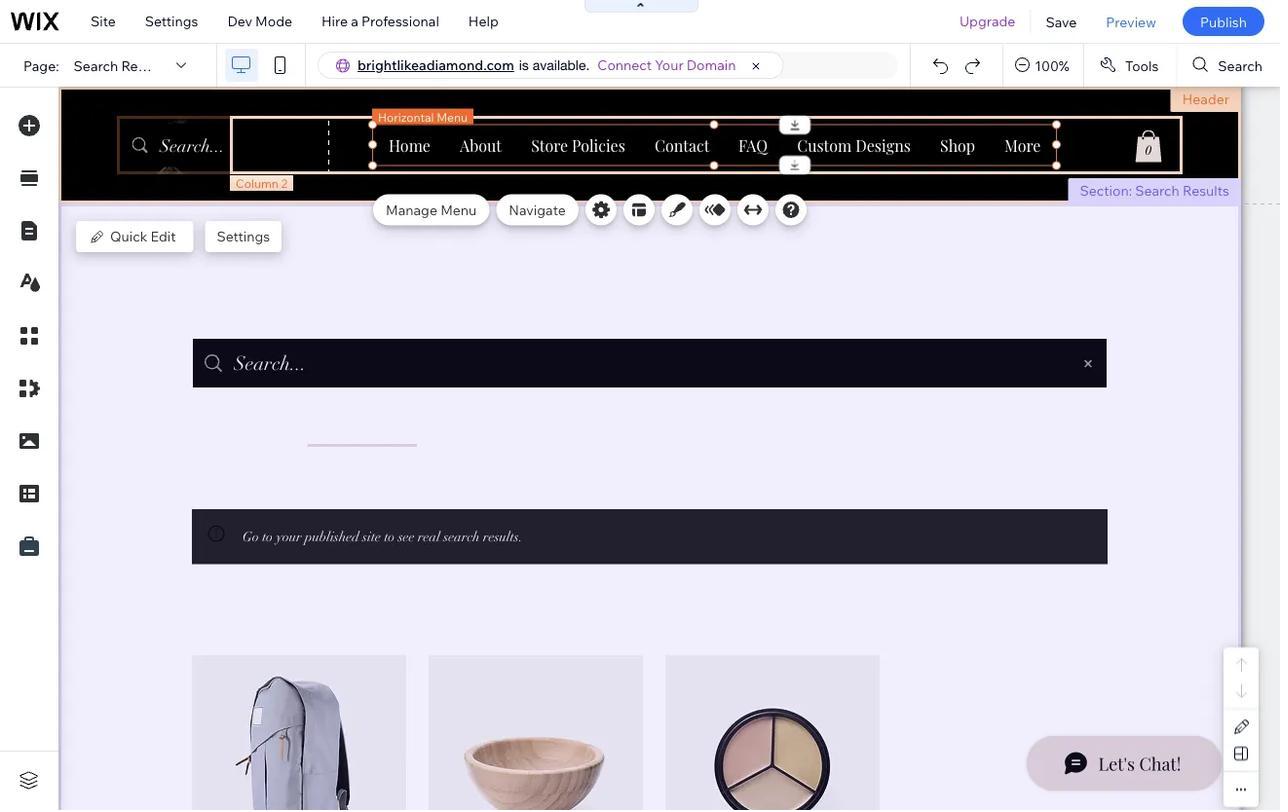 Task type: vqa. For each thing, say whether or not it's contained in the screenshot.
the rightmost Search
yes



Task type: describe. For each thing, give the bounding box(es) containing it.
quick
[[110, 228, 147, 245]]

column
[[236, 176, 279, 190]]

publish
[[1200, 13, 1247, 30]]

hire
[[322, 13, 348, 30]]

search for search results
[[74, 57, 118, 74]]

0 vertical spatial results
[[121, 57, 168, 74]]

domain
[[687, 57, 736, 74]]

search for search
[[1218, 57, 1263, 74]]

manage menu
[[386, 201, 477, 218]]

preview
[[1106, 13, 1156, 30]]

available.
[[533, 57, 590, 73]]

preview button
[[1092, 0, 1171, 43]]

search button
[[1177, 44, 1280, 87]]

horizontal
[[378, 110, 434, 125]]

manage
[[386, 201, 437, 218]]

mode
[[255, 13, 292, 30]]

edit
[[151, 228, 176, 245]]

section: search results
[[1080, 182, 1230, 199]]

1 vertical spatial results
[[1183, 182, 1230, 199]]

site
[[91, 13, 116, 30]]

brightlikeadiamond.com
[[358, 57, 514, 74]]

save button
[[1031, 0, 1092, 43]]

navigate
[[509, 201, 566, 218]]

1 horizontal spatial search
[[1135, 182, 1180, 199]]

dev mode
[[227, 13, 292, 30]]



Task type: locate. For each thing, give the bounding box(es) containing it.
menu right manage
[[441, 201, 477, 218]]

connect
[[598, 57, 652, 74]]

100%
[[1035, 57, 1070, 74]]

a
[[351, 13, 358, 30]]

tools
[[1125, 57, 1159, 74]]

horizontal menu
[[378, 110, 468, 125]]

1 horizontal spatial results
[[1183, 182, 1230, 199]]

search down publish
[[1218, 57, 1263, 74]]

search
[[74, 57, 118, 74], [1218, 57, 1263, 74], [1135, 182, 1180, 199]]

0 horizontal spatial results
[[121, 57, 168, 74]]

2 horizontal spatial search
[[1218, 57, 1263, 74]]

0 vertical spatial menu
[[437, 110, 468, 125]]

1 horizontal spatial settings
[[217, 228, 270, 245]]

0 vertical spatial settings
[[145, 13, 198, 30]]

search right section:
[[1135, 182, 1180, 199]]

column 2
[[236, 176, 288, 190]]

settings for upgrade
[[145, 13, 198, 30]]

publish button
[[1183, 7, 1265, 36]]

quick edit
[[110, 228, 176, 245]]

settings for header
[[217, 228, 270, 245]]

hire a professional
[[322, 13, 439, 30]]

1 vertical spatial settings
[[217, 228, 270, 245]]

menu for manage menu
[[441, 201, 477, 218]]

search results
[[74, 57, 168, 74]]

100% button
[[1004, 44, 1083, 87]]

2
[[281, 176, 288, 190]]

is
[[519, 57, 529, 73]]

search down site
[[74, 57, 118, 74]]

tools button
[[1084, 44, 1176, 87]]

search inside button
[[1218, 57, 1263, 74]]

settings down column
[[217, 228, 270, 245]]

0 horizontal spatial settings
[[145, 13, 198, 30]]

menu
[[437, 110, 468, 125], [441, 201, 477, 218]]

settings
[[145, 13, 198, 30], [217, 228, 270, 245]]

help
[[469, 13, 499, 30]]

professional
[[362, 13, 439, 30]]

dev
[[227, 13, 252, 30]]

1 vertical spatial menu
[[441, 201, 477, 218]]

section:
[[1080, 182, 1132, 199]]

menu right horizontal
[[437, 110, 468, 125]]

is available. connect your domain
[[519, 57, 736, 74]]

save
[[1046, 13, 1077, 30]]

your
[[655, 57, 684, 74]]

upgrade
[[960, 13, 1016, 30]]

header
[[1183, 91, 1230, 108]]

settings up search results
[[145, 13, 198, 30]]

menu for horizontal menu
[[437, 110, 468, 125]]

0 horizontal spatial search
[[74, 57, 118, 74]]

results
[[121, 57, 168, 74], [1183, 182, 1230, 199]]



